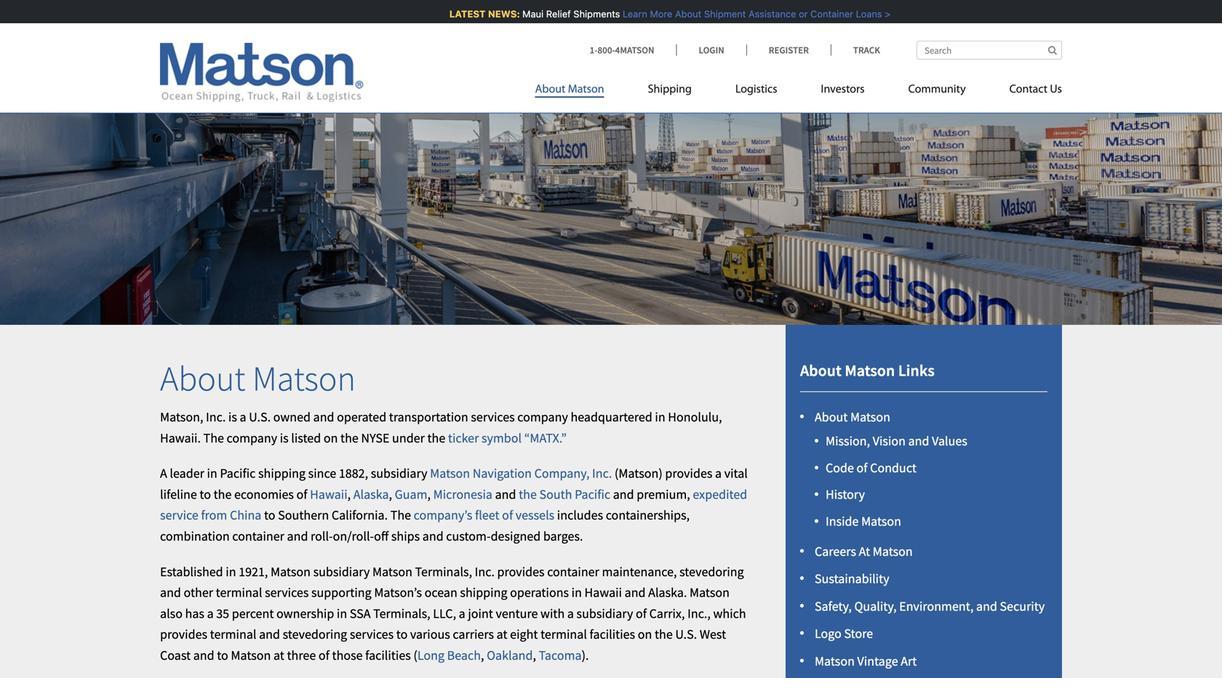 Task type: describe. For each thing, give the bounding box(es) containing it.
expedited service from china link
[[160, 487, 747, 524]]

0 vertical spatial terminals,
[[415, 564, 472, 580]]

listed
[[291, 430, 321, 447]]

2 vertical spatial subsidiary
[[577, 606, 633, 622]]

and up also
[[160, 585, 181, 601]]

1 horizontal spatial the
[[390, 508, 411, 524]]

matson's
[[374, 585, 422, 601]]

also
[[160, 606, 183, 622]]

matson up vision
[[851, 409, 891, 425]]

0 horizontal spatial pacific
[[220, 466, 256, 482]]

careers at matson link
[[815, 544, 913, 560]]

from
[[201, 508, 227, 524]]

register link
[[746, 44, 831, 56]]

includes containerships, combination container and roll-on/roll-off ships and custom-designed barges.
[[160, 508, 690, 545]]

a left the 35
[[207, 606, 214, 622]]

leader
[[170, 466, 204, 482]]

hawaii link
[[310, 487, 348, 503]]

hawaii , alaska , guam , micronesia and the south pacific and premium,
[[310, 487, 693, 503]]

operations
[[510, 585, 569, 601]]

u.s. inside "established in 1921, matson subsidiary matson terminals, inc. provides container maintenance, stevedoring and other terminal services supporting matson's ocean shipping operations in hawaii and alaska. matson also has a 35 percent ownership in ssa terminals, llc, a joint venture with a subsidiary of carrix, inc., which provides terminal and stevedoring services to various carriers at eight terminal facilities on the u.s. west coast and to matson at three of those facilities ("
[[675, 627, 697, 643]]

the south pacific link
[[519, 487, 611, 503]]

investors
[[821, 84, 865, 96]]

contact
[[1010, 84, 1048, 96]]

a inside the (matson) provides a vital lifeline to the economies of
[[715, 466, 722, 482]]

percent
[[232, 606, 274, 622]]

cranes load and offload matson containers from the containership at the terminal. image
[[0, 90, 1222, 325]]

owned
[[273, 409, 311, 426]]

shipping link
[[626, 77, 714, 107]]

container inside the includes containerships, combination container and roll-on/roll-off ships and custom-designed barges.
[[232, 529, 284, 545]]

about inside top menu navigation
[[535, 84, 566, 96]]

the down transportation
[[427, 430, 445, 447]]

community
[[908, 84, 966, 96]]

and right vision
[[908, 433, 929, 450]]

hawaii.
[[160, 430, 201, 447]]

inside matson link
[[826, 514, 902, 530]]

safety, quality, environment, and security
[[815, 599, 1045, 615]]

values
[[932, 433, 968, 450]]

terminal up tacoma
[[541, 627, 587, 643]]

those
[[332, 648, 363, 664]]

expedited service from china
[[160, 487, 747, 524]]

about matson inside about matson links section
[[815, 409, 891, 425]]

conduct
[[870, 460, 917, 476]]

and down company's
[[423, 529, 444, 545]]

matson navigation company, inc. link
[[430, 466, 612, 482]]

ticker
[[448, 430, 479, 447]]

1921,
[[239, 564, 268, 580]]

ownership
[[276, 606, 334, 622]]

code of conduct link
[[826, 460, 917, 476]]

careers at matson
[[815, 544, 913, 560]]

1 horizontal spatial at
[[497, 627, 508, 643]]

and down maintenance,
[[625, 585, 646, 601]]

has
[[185, 606, 204, 622]]

code
[[826, 460, 854, 476]]

established in 1921, matson subsidiary matson terminals, inc. provides container maintenance, stevedoring and other terminal services supporting matson's ocean shipping operations in hawaii and alaska. matson also has a 35 percent ownership in ssa terminals, llc, a joint venture with a subsidiary of carrix, inc., which provides terminal and stevedoring services to various carriers at eight terminal facilities on the u.s. west coast and to matson at three of those facilities (
[[160, 564, 746, 664]]

register
[[769, 44, 809, 56]]

llc,
[[433, 606, 456, 622]]

u.s. inside matson, inc. is a u.s. owned and operated transportation services company headquartered in honolulu, hawaii. the company is listed on the nyse under the
[[249, 409, 271, 426]]

matson,
[[160, 409, 203, 426]]

of right three
[[319, 648, 330, 664]]

logo
[[815, 626, 842, 643]]

in left ssa
[[337, 606, 347, 622]]

company's
[[414, 508, 472, 524]]

relief
[[542, 8, 566, 19]]

0 horizontal spatial subsidiary
[[313, 564, 370, 580]]

economies
[[234, 487, 294, 503]]

long beach , oakland , tacoma ).
[[418, 648, 589, 664]]

eight
[[510, 627, 538, 643]]

in left 1921,
[[226, 564, 236, 580]]

in right operations
[[572, 585, 582, 601]]

micronesia link
[[433, 487, 493, 503]]

0 horizontal spatial facilities
[[365, 648, 411, 664]]

the down matson navigation company, inc. link on the bottom of page
[[519, 487, 537, 503]]

art
[[901, 654, 917, 670]]

us
[[1050, 84, 1062, 96]]

logo store link
[[815, 626, 873, 643]]

ocean
[[425, 585, 458, 601]]

).
[[582, 648, 589, 664]]

1 vertical spatial services
[[265, 585, 309, 601]]

to down economies
[[264, 508, 275, 524]]

about matson links
[[800, 361, 935, 381]]

services inside matson, inc. is a u.s. owned and operated transportation services company headquartered in honolulu, hawaii. the company is listed on the nyse under the
[[471, 409, 515, 426]]

, down eight
[[533, 648, 536, 664]]

micronesia
[[433, 487, 493, 503]]

terminal down the 35
[[210, 627, 256, 643]]

of inside about matson links section
[[857, 460, 868, 476]]

to southern california. the company's fleet of vessels
[[261, 508, 555, 524]]

store
[[844, 626, 873, 643]]

with
[[541, 606, 565, 622]]

maui
[[518, 8, 539, 19]]

safety,
[[815, 599, 852, 615]]

three
[[287, 648, 316, 664]]

Search search field
[[917, 41, 1062, 60]]

of right fleet at bottom
[[502, 508, 513, 524]]

on/roll-
[[333, 529, 374, 545]]

in right leader
[[207, 466, 217, 482]]

news:
[[483, 8, 516, 19]]

oakland link
[[487, 648, 533, 664]]

loans
[[852, 8, 878, 19]]

links
[[898, 361, 935, 381]]

1 horizontal spatial pacific
[[575, 487, 611, 503]]

2 horizontal spatial inc.
[[592, 466, 612, 482]]

a inside matson, inc. is a u.s. owned and operated transportation services company headquartered in honolulu, hawaii. the company is listed on the nyse under the
[[240, 409, 246, 426]]

, left 'guam'
[[389, 487, 392, 503]]

of left carrix,
[[636, 606, 647, 622]]

hawaii inside "established in 1921, matson subsidiary matson terminals, inc. provides container maintenance, stevedoring and other terminal services supporting matson's ocean shipping operations in hawaii and alaska. matson also has a 35 percent ownership in ssa terminals, llc, a joint venture with a subsidiary of carrix, inc., which provides terminal and stevedoring services to various carriers at eight terminal facilities on the u.s. west coast and to matson at three of those facilities ("
[[585, 585, 622, 601]]

vision
[[873, 433, 906, 450]]

long beach link
[[418, 648, 481, 664]]

vital
[[724, 466, 748, 482]]

history
[[826, 487, 865, 503]]

"matx."
[[524, 430, 567, 447]]

matson up matson's
[[373, 564, 413, 580]]

ticker symbol "matx." link
[[448, 430, 567, 447]]

off
[[374, 529, 389, 545]]

china
[[230, 508, 261, 524]]

inside matson
[[826, 514, 902, 530]]

shipping inside "established in 1921, matson subsidiary matson terminals, inc. provides container maintenance, stevedoring and other terminal services supporting matson's ocean shipping operations in hawaii and alaska. matson also has a 35 percent ownership in ssa terminals, llc, a joint venture with a subsidiary of carrix, inc., which provides terminal and stevedoring services to various carriers at eight terminal facilities on the u.s. west coast and to matson at three of those facilities ("
[[460, 585, 508, 601]]

or
[[794, 8, 803, 19]]

a right with
[[567, 606, 574, 622]]

(
[[414, 648, 418, 664]]

guam link
[[395, 487, 427, 503]]

1 vertical spatial terminals,
[[373, 606, 430, 622]]

1 horizontal spatial services
[[350, 627, 394, 643]]

1 vertical spatial stevedoring
[[283, 627, 347, 643]]

0 horizontal spatial provides
[[160, 627, 207, 643]]

carrix,
[[649, 606, 685, 622]]

matson up owned
[[252, 357, 356, 400]]

and inside matson, inc. is a u.s. owned and operated transportation services company headquartered in honolulu, hawaii. the company is listed on the nyse under the
[[313, 409, 334, 426]]

sustainability link
[[815, 571, 890, 588]]

800-
[[598, 44, 615, 56]]

1-800-4matson link
[[590, 44, 676, 56]]

quality,
[[855, 599, 897, 615]]

0 vertical spatial about matson link
[[535, 77, 626, 107]]

1 horizontal spatial stevedoring
[[680, 564, 744, 580]]

logo store
[[815, 626, 873, 643]]



Task type: vqa. For each thing, say whether or not it's contained in the screenshot.
For
no



Task type: locate. For each thing, give the bounding box(es) containing it.
on down carrix,
[[638, 627, 652, 643]]

0 horizontal spatial at
[[274, 648, 284, 664]]

matson down percent
[[231, 648, 271, 664]]

terminals, down matson's
[[373, 606, 430, 622]]

service
[[160, 508, 198, 524]]

35
[[216, 606, 229, 622]]

guam
[[395, 487, 427, 503]]

logistics link
[[714, 77, 799, 107]]

a left vital
[[715, 466, 722, 482]]

0 vertical spatial container
[[232, 529, 284, 545]]

and down percent
[[259, 627, 280, 643]]

container inside "established in 1921, matson subsidiary matson terminals, inc. provides container maintenance, stevedoring and other terminal services supporting matson's ocean shipping operations in hawaii and alaska. matson also has a 35 percent ownership in ssa terminals, llc, a joint venture with a subsidiary of carrix, inc., which provides terminal and stevedoring services to various carriers at eight terminal facilities on the u.s. west coast and to matson at three of those facilities ("
[[547, 564, 599, 580]]

1 vertical spatial provides
[[497, 564, 545, 580]]

provides up coast
[[160, 627, 207, 643]]

shipping up economies
[[258, 466, 306, 482]]

search image
[[1048, 45, 1057, 55]]

the inside matson, inc. is a u.s. owned and operated transportation services company headquartered in honolulu, hawaii. the company is listed on the nyse under the
[[203, 430, 224, 447]]

the down operated
[[341, 430, 359, 447]]

1 vertical spatial the
[[390, 508, 411, 524]]

established
[[160, 564, 223, 580]]

the inside "established in 1921, matson subsidiary matson terminals, inc. provides container maintenance, stevedoring and other terminal services supporting matson's ocean shipping operations in hawaii and alaska. matson also has a 35 percent ownership in ssa terminals, llc, a joint venture with a subsidiary of carrix, inc., which provides terminal and stevedoring services to various carriers at eight terminal facilities on the u.s. west coast and to matson at three of those facilities ("
[[655, 627, 673, 643]]

0 horizontal spatial hawaii
[[310, 487, 348, 503]]

subsidiary up ).
[[577, 606, 633, 622]]

matson
[[568, 84, 604, 96], [252, 357, 356, 400], [845, 361, 895, 381], [851, 409, 891, 425], [430, 466, 470, 482], [862, 514, 902, 530], [873, 544, 913, 560], [271, 564, 311, 580], [373, 564, 413, 580], [690, 585, 730, 601], [231, 648, 271, 664], [815, 654, 855, 670]]

on right the listed
[[324, 430, 338, 447]]

2 vertical spatial about matson
[[815, 409, 891, 425]]

safety, quality, environment, and security link
[[815, 599, 1045, 615]]

vessels
[[516, 508, 555, 524]]

2 horizontal spatial subsidiary
[[577, 606, 633, 622]]

services up the symbol
[[471, 409, 515, 426]]

0 horizontal spatial on
[[324, 430, 338, 447]]

about matson link
[[535, 77, 626, 107], [815, 409, 891, 425]]

of right code
[[857, 460, 868, 476]]

inc. left (matson)
[[592, 466, 612, 482]]

inc. right matson,
[[206, 409, 226, 426]]

None search field
[[917, 41, 1062, 60]]

inside
[[826, 514, 859, 530]]

in
[[655, 409, 666, 426], [207, 466, 217, 482], [226, 564, 236, 580], [572, 585, 582, 601], [337, 606, 347, 622]]

tacoma link
[[539, 648, 582, 664]]

services up ownership
[[265, 585, 309, 601]]

about matson up mission,
[[815, 409, 891, 425]]

matson vintage art link
[[815, 654, 917, 670]]

u.s. down inc.,
[[675, 627, 697, 643]]

, up company's
[[427, 487, 431, 503]]

matson inside top menu navigation
[[568, 84, 604, 96]]

0 horizontal spatial company
[[227, 430, 277, 447]]

container down "china"
[[232, 529, 284, 545]]

0 horizontal spatial inc.
[[206, 409, 226, 426]]

and up the listed
[[313, 409, 334, 426]]

symbol
[[482, 430, 522, 447]]

2 horizontal spatial services
[[471, 409, 515, 426]]

matson up at on the right of page
[[862, 514, 902, 530]]

of up the southern
[[297, 487, 307, 503]]

in left the honolulu,
[[655, 409, 666, 426]]

1 vertical spatial subsidiary
[[313, 564, 370, 580]]

on inside matson, inc. is a u.s. owned and operated transportation services company headquartered in honolulu, hawaii. the company is listed on the nyse under the
[[324, 430, 338, 447]]

navigation
[[473, 466, 532, 482]]

4matson
[[615, 44, 654, 56]]

ships
[[391, 529, 420, 545]]

1 horizontal spatial inc.
[[475, 564, 495, 580]]

at left three
[[274, 648, 284, 664]]

1 horizontal spatial company
[[518, 409, 568, 426]]

hawaii down since
[[310, 487, 348, 503]]

latest news: maui relief shipments learn more about shipment assistance or container loans >
[[445, 8, 886, 19]]

company down owned
[[227, 430, 277, 447]]

the up ships
[[390, 508, 411, 524]]

1 vertical spatial hawaii
[[585, 585, 622, 601]]

tacoma
[[539, 648, 582, 664]]

2 vertical spatial services
[[350, 627, 394, 643]]

1 vertical spatial about matson link
[[815, 409, 891, 425]]

shipping
[[648, 84, 692, 96]]

venture
[[496, 606, 538, 622]]

1 horizontal spatial subsidiary
[[371, 466, 428, 482]]

0 vertical spatial provides
[[665, 466, 713, 482]]

other
[[184, 585, 213, 601]]

inc.,
[[688, 606, 711, 622]]

0 vertical spatial the
[[203, 430, 224, 447]]

about
[[671, 8, 697, 19], [535, 84, 566, 96], [160, 357, 245, 400], [800, 361, 842, 381], [815, 409, 848, 425]]

container
[[232, 529, 284, 545], [547, 564, 599, 580]]

u.s. left owned
[[249, 409, 271, 426]]

0 horizontal spatial services
[[265, 585, 309, 601]]

under
[[392, 430, 425, 447]]

about matson link down 1-
[[535, 77, 626, 107]]

1 vertical spatial inc.
[[592, 466, 612, 482]]

inc. inside matson, inc. is a u.s. owned and operated transportation services company headquartered in honolulu, hawaii. the company is listed on the nyse under the
[[206, 409, 226, 426]]

logistics
[[736, 84, 777, 96]]

1 vertical spatial facilities
[[365, 648, 411, 664]]

transportation
[[389, 409, 468, 426]]

carriers
[[453, 627, 494, 643]]

, down carriers
[[481, 648, 484, 664]]

is
[[228, 409, 237, 426], [280, 430, 289, 447]]

1 vertical spatial on
[[638, 627, 652, 643]]

0 vertical spatial pacific
[[220, 466, 256, 482]]

0 vertical spatial u.s.
[[249, 409, 271, 426]]

to left various
[[396, 627, 408, 643]]

company,
[[534, 466, 590, 482]]

a
[[160, 466, 167, 482]]

1 vertical spatial about matson
[[160, 357, 356, 400]]

0 vertical spatial shipping
[[258, 466, 306, 482]]

0 vertical spatial stevedoring
[[680, 564, 744, 580]]

at up long beach , oakland , tacoma ).
[[497, 627, 508, 643]]

hawaii down maintenance,
[[585, 585, 622, 601]]

pacific up economies
[[220, 466, 256, 482]]

stevedoring up inc.,
[[680, 564, 744, 580]]

to up from
[[200, 487, 211, 503]]

0 horizontal spatial the
[[203, 430, 224, 447]]

2 horizontal spatial provides
[[665, 466, 713, 482]]

mission,
[[826, 433, 870, 450]]

provides up 'premium,' at bottom right
[[665, 466, 713, 482]]

hawaii
[[310, 487, 348, 503], [585, 585, 622, 601]]

company up "matx."
[[518, 409, 568, 426]]

of inside the (matson) provides a vital lifeline to the economies of
[[297, 487, 307, 503]]

1-
[[590, 44, 598, 56]]

1 vertical spatial is
[[280, 430, 289, 447]]

1882,
[[339, 466, 368, 482]]

1 vertical spatial pacific
[[575, 487, 611, 503]]

1 vertical spatial company
[[227, 430, 277, 447]]

the down carrix,
[[655, 627, 673, 643]]

in inside matson, inc. is a u.s. owned and operated transportation services company headquartered in honolulu, hawaii. the company is listed on the nyse under the
[[655, 409, 666, 426]]

is left the listed
[[280, 430, 289, 447]]

2 horizontal spatial about matson
[[815, 409, 891, 425]]

top menu navigation
[[535, 77, 1062, 107]]

a left owned
[[240, 409, 246, 426]]

inc. inside "established in 1921, matson subsidiary matson terminals, inc. provides container maintenance, stevedoring and other terminal services supporting matson's ocean shipping operations in hawaii and alaska. matson also has a 35 percent ownership in ssa terminals, llc, a joint venture with a subsidiary of carrix, inc., which provides terminal and stevedoring services to various carriers at eight terminal facilities on the u.s. west coast and to matson at three of those facilities ("
[[475, 564, 495, 580]]

and down "navigation"
[[495, 487, 516, 503]]

and down the southern
[[287, 529, 308, 545]]

and down (matson)
[[613, 487, 634, 503]]

careers
[[815, 544, 856, 560]]

2 vertical spatial provides
[[160, 627, 207, 643]]

mission, vision and values
[[826, 433, 968, 450]]

(matson)
[[615, 466, 663, 482]]

0 vertical spatial inc.
[[206, 409, 226, 426]]

is right matson,
[[228, 409, 237, 426]]

0 horizontal spatial u.s.
[[249, 409, 271, 426]]

roll-
[[311, 529, 333, 545]]

on inside "established in 1921, matson subsidiary matson terminals, inc. provides container maintenance, stevedoring and other terminal services supporting matson's ocean shipping operations in hawaii and alaska. matson also has a 35 percent ownership in ssa terminals, llc, a joint venture with a subsidiary of carrix, inc., which provides terminal and stevedoring services to various carriers at eight terminal facilities on the u.s. west coast and to matson at three of those facilities ("
[[638, 627, 652, 643]]

contact us
[[1010, 84, 1062, 96]]

terminal up percent
[[216, 585, 262, 601]]

1 horizontal spatial shipping
[[460, 585, 508, 601]]

honolulu,
[[668, 409, 722, 426]]

pacific
[[220, 466, 256, 482], [575, 487, 611, 503]]

1 horizontal spatial u.s.
[[675, 627, 697, 643]]

1-800-4matson
[[590, 44, 654, 56]]

0 horizontal spatial container
[[232, 529, 284, 545]]

and left security
[[976, 599, 997, 615]]

the
[[341, 430, 359, 447], [427, 430, 445, 447], [214, 487, 232, 503], [519, 487, 537, 503], [655, 627, 673, 643]]

alaska link
[[353, 487, 389, 503]]

the inside the (matson) provides a vital lifeline to the economies of
[[214, 487, 232, 503]]

terminal
[[216, 585, 262, 601], [210, 627, 256, 643], [541, 627, 587, 643]]

long
[[418, 648, 445, 664]]

matson right 1921,
[[271, 564, 311, 580]]

0 vertical spatial at
[[497, 627, 508, 643]]

to
[[200, 487, 211, 503], [264, 508, 275, 524], [396, 627, 408, 643], [217, 648, 228, 664]]

the up from
[[214, 487, 232, 503]]

0 vertical spatial facilities
[[590, 627, 635, 643]]

a
[[240, 409, 246, 426], [715, 466, 722, 482], [207, 606, 214, 622], [459, 606, 465, 622], [567, 606, 574, 622]]

company's fleet of vessels link
[[414, 508, 555, 524]]

track link
[[831, 44, 880, 56]]

lifeline
[[160, 487, 197, 503]]

security
[[1000, 599, 1045, 615]]

0 horizontal spatial about matson link
[[535, 77, 626, 107]]

1 horizontal spatial about matson link
[[815, 409, 891, 425]]

matson up micronesia link
[[430, 466, 470, 482]]

a leader in pacific shipping since 1882, subsidiary matson navigation company, inc.
[[160, 466, 612, 482]]

matson right at on the right of page
[[873, 544, 913, 560]]

oakland
[[487, 648, 533, 664]]

1 vertical spatial at
[[274, 648, 284, 664]]

about matson up owned
[[160, 357, 356, 400]]

of
[[857, 460, 868, 476], [297, 487, 307, 503], [502, 508, 513, 524], [636, 606, 647, 622], [319, 648, 330, 664]]

0 horizontal spatial is
[[228, 409, 237, 426]]

1 horizontal spatial provides
[[497, 564, 545, 580]]

2 vertical spatial inc.
[[475, 564, 495, 580]]

0 vertical spatial is
[[228, 409, 237, 426]]

0 vertical spatial on
[[324, 430, 338, 447]]

stevedoring down ownership
[[283, 627, 347, 643]]

joint
[[468, 606, 493, 622]]

fleet
[[475, 508, 500, 524]]

a right the llc, on the left bottom of page
[[459, 606, 465, 622]]

matson down logo at the bottom of page
[[815, 654, 855, 670]]

pacific up "includes"
[[575, 487, 611, 503]]

contact us link
[[988, 77, 1062, 107]]

, down the "1882," on the left bottom
[[348, 487, 351, 503]]

to down the 35
[[217, 648, 228, 664]]

about matson inside top menu navigation
[[535, 84, 604, 96]]

environment,
[[899, 599, 974, 615]]

blue matson logo with ocean, shipping, truck, rail and logistics written beneath it. image
[[160, 43, 364, 103]]

1 horizontal spatial facilities
[[590, 627, 635, 643]]

provides inside the (matson) provides a vital lifeline to the economies of
[[665, 466, 713, 482]]

about matson down 1-
[[535, 84, 604, 96]]

sustainability
[[815, 571, 890, 588]]

subsidiary up guam link
[[371, 466, 428, 482]]

about matson links section
[[768, 325, 1080, 679]]

inc.
[[206, 409, 226, 426], [592, 466, 612, 482], [475, 564, 495, 580]]

0 vertical spatial subsidiary
[[371, 466, 428, 482]]

0 vertical spatial about matson
[[535, 84, 604, 96]]

provides up operations
[[497, 564, 545, 580]]

1 horizontal spatial hawaii
[[585, 585, 622, 601]]

track
[[853, 44, 880, 56]]

the right hawaii.
[[203, 430, 224, 447]]

to inside the (matson) provides a vital lifeline to the economies of
[[200, 487, 211, 503]]

1 vertical spatial u.s.
[[675, 627, 697, 643]]

login link
[[676, 44, 746, 56]]

premium,
[[637, 487, 690, 503]]

matson up inc.,
[[690, 585, 730, 601]]

services down ssa
[[350, 627, 394, 643]]

containerships,
[[606, 508, 690, 524]]

1 horizontal spatial container
[[547, 564, 599, 580]]

1 vertical spatial shipping
[[460, 585, 508, 601]]

0 horizontal spatial about matson
[[160, 357, 356, 400]]

shipping up joint
[[460, 585, 508, 601]]

headquartered
[[571, 409, 653, 426]]

and right coast
[[193, 648, 214, 664]]

0 vertical spatial company
[[518, 409, 568, 426]]

,
[[348, 487, 351, 503], [389, 487, 392, 503], [427, 487, 431, 503], [481, 648, 484, 664], [533, 648, 536, 664]]

0 horizontal spatial stevedoring
[[283, 627, 347, 643]]

terminals, up the ocean
[[415, 564, 472, 580]]

about matson
[[535, 84, 604, 96], [160, 357, 356, 400], [815, 409, 891, 425]]

services
[[471, 409, 515, 426], [265, 585, 309, 601], [350, 627, 394, 643]]

coast
[[160, 648, 191, 664]]

southern
[[278, 508, 329, 524]]

about matson link up mission,
[[815, 409, 891, 425]]

1 horizontal spatial is
[[280, 430, 289, 447]]

1 horizontal spatial about matson
[[535, 84, 604, 96]]

matson left links
[[845, 361, 895, 381]]

matson down 1-
[[568, 84, 604, 96]]

subsidiary up "supporting"
[[313, 564, 370, 580]]

0 vertical spatial hawaii
[[310, 487, 348, 503]]

0 vertical spatial services
[[471, 409, 515, 426]]

inc. down custom-
[[475, 564, 495, 580]]

history link
[[826, 487, 865, 503]]

1 vertical spatial container
[[547, 564, 599, 580]]

0 horizontal spatial shipping
[[258, 466, 306, 482]]

container down barges.
[[547, 564, 599, 580]]

(matson) provides a vital lifeline to the economies of
[[160, 466, 748, 503]]

1 horizontal spatial on
[[638, 627, 652, 643]]



